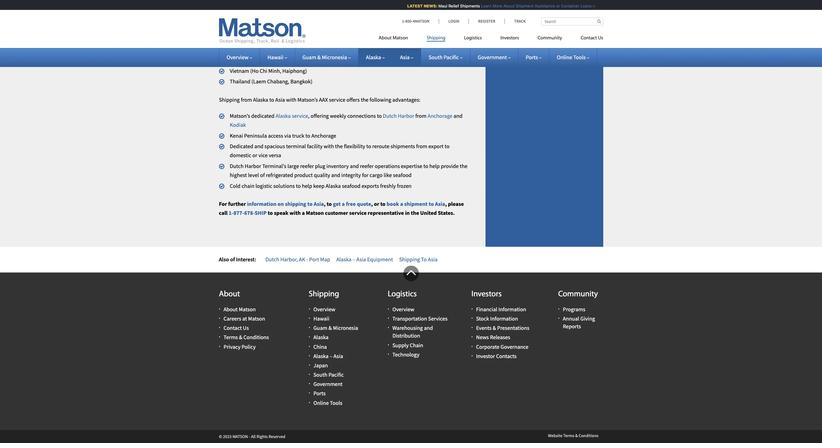 Task type: vqa. For each thing, say whether or not it's contained in the screenshot.
South Korea (Busan)
yes



Task type: describe. For each thing, give the bounding box(es) containing it.
to down product
[[296, 182, 301, 189]]

ports
[[398, 8, 411, 15]]

2 horizontal spatial service
[[350, 209, 367, 217]]

(laem
[[252, 78, 266, 85]]

contact us
[[581, 36, 604, 41]]

to right shipping
[[308, 200, 313, 208]]

1-800-4matson link
[[402, 19, 439, 24]]

partner
[[251, 8, 269, 15]]

offering
[[311, 112, 329, 119]]

warehousing
[[393, 324, 423, 332]]

dutch harbor, ak - port map link
[[266, 256, 330, 263]]

contact inside 'about matson careers at matson contact us terms & conditions privacy policy'
[[224, 324, 242, 332]]

0 vertical spatial information
[[499, 306, 527, 313]]

south korea (busan)
[[230, 24, 278, 31]]

chain
[[242, 182, 255, 189]]

0 vertical spatial online tools link
[[557, 54, 590, 61]]

privacy
[[224, 343, 241, 350]]

0 horizontal spatial anchorage
[[312, 132, 337, 139]]

government inside the overview hawaii guam & micronesia alaska china alaska – asia japan south pacific government ports online tools
[[314, 381, 343, 388]]

and inside matson's dedicated alaska service , offering weekly connections to dutch harbor from anchorage and kodiak
[[454, 112, 463, 119]]

alaska link for china "link"
[[314, 334, 329, 341]]

0 horizontal spatial a
[[302, 209, 305, 217]]

1 vertical spatial ports link
[[314, 390, 326, 397]]

for
[[219, 200, 227, 208]]

matson right 'at'
[[248, 315, 265, 322]]

financial
[[477, 306, 498, 313]]

kodiak link
[[230, 121, 246, 128]]

0 vertical spatial connections
[[328, 8, 356, 15]]

from inside matson's dedicated alaska service , offering weekly connections to dutch harbor from anchorage and kodiak
[[416, 112, 427, 119]]

1-877-678-ship link
[[229, 209, 267, 217]]

, inside , please call
[[446, 200, 447, 208]]

2 horizontal spatial a
[[401, 200, 403, 208]]

domestic
[[230, 152, 252, 159]]

information
[[247, 200, 277, 208]]

& right website
[[576, 433, 578, 439]]

to left get
[[327, 200, 332, 208]]

from down thailand
[[241, 96, 252, 103]]

and up integrity
[[350, 163, 359, 170]]

japan inside the overview hawaii guam & micronesia alaska china alaska – asia japan south pacific government ports online tools
[[314, 362, 328, 369]]

customer
[[325, 209, 348, 217]]

product
[[295, 171, 313, 179]]

us inside 'about matson careers at matson contact us terms & conditions privacy policy'
[[243, 324, 249, 332]]

blue matson logo with ocean, shipping, truck, rail and logistics written beneath it. image
[[219, 18, 306, 44]]

tantian,
[[303, 56, 322, 64]]

contacts
[[497, 353, 517, 360]]

about matson careers at matson contact us terms & conditions privacy policy
[[224, 306, 269, 350]]

footer containing about
[[0, 266, 823, 443]]

haiphong)
[[283, 67, 307, 74]]

0 vertical spatial or
[[552, 3, 556, 8]]

for further information on shipping to asia , to get a free quote , or to book a shipment to asia
[[219, 200, 446, 208]]

0 vertical spatial china
[[230, 56, 243, 64]]

1 horizontal spatial contact us link
[[572, 33, 604, 45]]

speak
[[274, 209, 289, 217]]

from left shanghai
[[357, 8, 368, 15]]

anchorage link
[[428, 112, 453, 119]]

overview link for logistics
[[393, 306, 415, 313]]

connections inside matson's dedicated alaska service , offering weekly connections to dutch harbor from anchorage and kodiak
[[348, 112, 376, 119]]

ports inside the overview hawaii guam & micronesia alaska china alaska – asia japan south pacific government ports online tools
[[314, 390, 326, 397]]

1 vertical spatial contact us link
[[224, 324, 249, 332]]

to up "representative"
[[381, 200, 386, 208]]

dedicated
[[230, 143, 254, 150]]

shipping to asia link
[[400, 256, 438, 263]]

1 horizontal spatial south pacific link
[[429, 54, 463, 61]]

4matson
[[413, 19, 430, 24]]

level
[[248, 171, 259, 179]]

online tools
[[557, 54, 586, 61]]

website terms & conditions
[[549, 433, 599, 439]]

0 vertical spatial guam
[[303, 54, 317, 61]]

south inside the overview hawaii guam & micronesia alaska china alaska – asia japan south pacific government ports online tools
[[314, 371, 328, 378]]

0 vertical spatial online
[[557, 54, 573, 61]]

for
[[362, 171, 369, 179]]

2 reefer from the left
[[360, 163, 374, 170]]

harbor inside 'dutch harbor terminal's large reefer plug inventory and reefer operations expertise to help provide the highest level of refrigerated product quality and integrity for cargo like seafood'
[[245, 163, 261, 170]]

to
[[422, 256, 427, 263]]

alaska up dedicated
[[253, 96, 268, 103]]

800-
[[406, 19, 413, 24]]

policy
[[242, 343, 256, 350]]

community inside "top menu" navigation
[[538, 36, 563, 41]]

to left reroute
[[367, 143, 372, 150]]

services
[[429, 315, 448, 322]]

please
[[448, 200, 464, 208]]

matson down for further information on shipping to asia , to get a free quote , or to book a shipment to asia
[[306, 209, 324, 217]]

xiamen)
[[323, 56, 342, 64]]

equipment
[[368, 256, 393, 263]]

harbor inside matson's dedicated alaska service , offering weekly connections to dutch harbor from anchorage and kodiak
[[398, 112, 415, 119]]

Search search field
[[542, 17, 604, 25]]

japan link
[[314, 362, 328, 369]]

reroute
[[373, 143, 390, 150]]

presentations
[[498, 324, 530, 332]]

logistic
[[256, 182, 272, 189]]

0 vertical spatial government
[[478, 54, 507, 61]]

matson's for partner
[[219, 8, 240, 15]]

to inside 'dutch harbor terminal's large reefer plug inventory and reefer operations expertise to help provide the highest level of refrigerated product quality and integrity for cargo like seafood'
[[424, 163, 429, 170]]

1 vertical spatial community
[[559, 290, 599, 299]]

like
[[384, 171, 392, 179]]

on
[[278, 200, 284, 208]]

book
[[387, 200, 399, 208]]

>
[[589, 3, 592, 8]]

1-800-4matson
[[402, 19, 430, 24]]

1 horizontal spatial ports
[[526, 54, 538, 61]]

1 vertical spatial government link
[[314, 381, 343, 388]]

kenai peninsula access via truck to anchorage
[[230, 132, 337, 139]]

also of interest:
[[219, 256, 256, 263]]

track
[[515, 19, 526, 24]]

chi
[[260, 67, 268, 74]]

south for south korea (busan)
[[230, 24, 244, 31]]

shipment
[[405, 200, 428, 208]]

contact inside "top menu" navigation
[[581, 36, 598, 41]]

advantages:
[[393, 96, 421, 103]]

the right in
[[411, 209, 419, 217]]

about for about
[[219, 290, 240, 299]]

sendai)
[[361, 35, 379, 42]]

matson's asia partner network provides timely connections from shanghai to ports in:
[[219, 8, 418, 15]]

qingdao,
[[264, 56, 285, 64]]

track link
[[505, 19, 526, 24]]

1 horizontal spatial pacific
[[444, 54, 459, 61]]

transportation services link
[[393, 315, 448, 322]]

1 horizontal spatial –
[[353, 256, 356, 263]]

1 vertical spatial seafood
[[342, 182, 361, 189]]

login link
[[439, 19, 469, 24]]

(ho
[[250, 67, 259, 74]]

asia inside the overview hawaii guam & micronesia alaska china alaska – asia japan south pacific government ports online tools
[[334, 353, 343, 360]]

dutch harbor link
[[383, 112, 415, 119]]

alaska up japan link
[[314, 353, 329, 360]]

guam inside the overview hawaii guam & micronesia alaska china alaska – asia japan south pacific government ports online tools
[[314, 324, 328, 332]]

1 horizontal spatial a
[[342, 200, 345, 208]]

about for about matson
[[379, 36, 392, 41]]

flexibility
[[344, 143, 366, 150]]

terms inside 'about matson careers at matson contact us terms & conditions privacy policy'
[[224, 334, 238, 341]]

and down inventory
[[332, 171, 341, 179]]

©
[[219, 434, 222, 439]]

exports
[[362, 182, 379, 189]]

2023 matson
[[223, 434, 248, 439]]

0 horizontal spatial of
[[230, 256, 235, 263]]

alaska – asia link
[[314, 353, 343, 360]]

micronesia inside the overview hawaii guam & micronesia alaska china alaska – asia japan south pacific government ports online tools
[[333, 324, 359, 332]]

china (dalian, qingdao, yantai, tantian, xiamen)
[[230, 56, 342, 64]]

free
[[346, 200, 356, 208]]

vietnam
[[230, 67, 249, 74]]

dutch harbor terminal's large reefer plug inventory and reefer operations expertise to help provide the highest level of refrigerated product quality and integrity for cargo like seafood
[[230, 163, 468, 179]]

anchorage inside matson's dedicated alaska service , offering weekly connections to dutch harbor from anchorage and kodiak
[[428, 112, 453, 119]]

news releases link
[[477, 334, 511, 341]]

to left ports
[[392, 8, 397, 15]]

maui
[[435, 3, 444, 8]]

taiwan (kaohsiung, keelung, taichung)
[[230, 46, 321, 53]]

supply chain link
[[393, 342, 424, 349]]

& inside 'about matson careers at matson contact us terms & conditions privacy policy'
[[239, 334, 243, 341]]

alaska right keep
[[326, 182, 341, 189]]

0 vertical spatial micronesia
[[322, 54, 347, 61]]

0 vertical spatial japan
[[230, 35, 244, 42]]

dutch harbor, ak - port map
[[266, 256, 330, 263]]

from inside "dedicated and spacious terminal facility with the flexibility to reroute shipments from export to domestic or vice versa"
[[417, 143, 428, 150]]

0 vertical spatial government link
[[478, 54, 511, 61]]

0 vertical spatial ports link
[[526, 54, 542, 61]]

further
[[228, 200, 246, 208]]

export
[[429, 143, 444, 150]]

shanghai
[[369, 8, 391, 15]]

logistics inside footer
[[388, 290, 417, 299]]

login
[[449, 19, 460, 24]]

investor
[[477, 353, 495, 360]]

solutions
[[274, 182, 295, 189]]

and inside overview transportation services warehousing and distribution supply chain technology
[[424, 324, 433, 332]]

alaska inside matson's dedicated alaska service , offering weekly connections to dutch harbor from anchorage and kodiak
[[276, 112, 291, 119]]

terminal's
[[263, 163, 287, 170]]

0 horizontal spatial south pacific link
[[314, 371, 344, 378]]

hawaii link for the leftmost overview link
[[268, 54, 287, 61]]

0 horizontal spatial overview link
[[227, 54, 253, 61]]

taichung)
[[298, 46, 321, 53]]

hawaii link for overview link associated with shipping
[[314, 315, 330, 322]]

chabang,
[[267, 78, 290, 85]]



Task type: locate. For each thing, give the bounding box(es) containing it.
1 horizontal spatial logistics
[[464, 36, 482, 41]]

ports down community link
[[526, 54, 538, 61]]

network
[[270, 8, 289, 15]]

reserved
[[269, 434, 286, 439]]

1 horizontal spatial 1-
[[402, 19, 406, 24]]

to right export
[[445, 143, 450, 150]]

tools inside the overview hawaii guam & micronesia alaska china alaska – asia japan south pacific government ports online tools
[[330, 399, 343, 407]]

2 vertical spatial or
[[374, 200, 380, 208]]

and inside "dedicated and spacious terminal facility with the flexibility to reroute shipments from export to domestic or vice versa"
[[255, 143, 264, 150]]

1 vertical spatial about matson link
[[224, 306, 256, 313]]

matson's inside matson's dedicated alaska service , offering weekly connections to dutch harbor from anchorage and kodiak
[[230, 112, 250, 119]]

offers
[[347, 96, 360, 103]]

, up "representative"
[[371, 200, 373, 208]]

of inside 'dutch harbor terminal's large reefer plug inventory and reefer operations expertise to help provide the highest level of refrigerated product quality and integrity for cargo like seafood'
[[260, 171, 265, 179]]

or left vice
[[253, 152, 258, 159]]

1 vertical spatial anchorage
[[312, 132, 337, 139]]

programs
[[563, 306, 586, 313]]

logistics down register link
[[464, 36, 482, 41]]

events & presentations link
[[477, 324, 530, 332]]

1 vertical spatial information
[[491, 315, 518, 322]]

logistics
[[464, 36, 482, 41], [388, 290, 417, 299]]

thailand
[[230, 78, 251, 85]]

, inside matson's dedicated alaska service , offering weekly connections to dutch harbor from anchorage and kodiak
[[308, 112, 310, 119]]

information up stock information link
[[499, 306, 527, 313]]

service inside matson's dedicated alaska service , offering weekly connections to dutch harbor from anchorage and kodiak
[[292, 112, 308, 119]]

service left offering
[[292, 112, 308, 119]]

0 vertical spatial logistics
[[464, 36, 482, 41]]

via
[[285, 132, 291, 139]]

united
[[421, 209, 437, 217]]

relief
[[445, 3, 455, 8]]

community up programs 'link'
[[559, 290, 599, 299]]

or left container
[[552, 3, 556, 8]]

china down taiwan
[[230, 56, 243, 64]]

us up "terms & conditions" link
[[243, 324, 249, 332]]

overview inside overview transportation services warehousing and distribution supply chain technology
[[393, 306, 415, 313]]

footer
[[0, 266, 823, 443]]

0 vertical spatial tools
[[574, 54, 586, 61]]

about matson link up asia link
[[379, 33, 418, 45]]

to right truck
[[306, 132, 311, 139]]

1 horizontal spatial hawaii
[[314, 315, 330, 322]]

or right quote
[[374, 200, 380, 208]]

hawaii up china "link"
[[314, 315, 330, 322]]

alaska link down "sendai)"
[[366, 54, 385, 61]]

latest news: maui relief shipments learn more about shipment assistance or container loans >
[[403, 3, 592, 8]]

overview for overview transportation services warehousing and distribution supply chain technology
[[393, 306, 415, 313]]

a down shipping
[[302, 209, 305, 217]]

contact down careers
[[224, 324, 242, 332]]

seafood down integrity
[[342, 182, 361, 189]]

alaska link up china "link"
[[314, 334, 329, 341]]

stock
[[477, 315, 490, 322]]

government
[[478, 54, 507, 61], [314, 381, 343, 388]]

and right anchorage 'link'
[[454, 112, 463, 119]]

0 horizontal spatial 1-
[[229, 209, 234, 217]]

japan (hakata, kobe, yokohama, tokyo, nagoya, osaka, sendai)
[[230, 35, 379, 42]]

the inside 'dutch harbor terminal's large reefer plug inventory and reefer operations expertise to help provide the highest level of refrigerated product quality and integrity for cargo like seafood'
[[460, 163, 468, 170]]

1 horizontal spatial online
[[557, 54, 573, 61]]

matson's for alaska
[[230, 112, 250, 119]]

0 horizontal spatial government
[[314, 381, 343, 388]]

hawaii down taiwan (kaohsiung, keelung, taichung)
[[268, 54, 284, 61]]

shipping from alaska to asia with matson's aax service offers the following advantages:
[[219, 96, 421, 103]]

1 horizontal spatial harbor
[[398, 112, 415, 119]]

0 horizontal spatial government link
[[314, 381, 343, 388]]

0 horizontal spatial reefer
[[300, 163, 314, 170]]

1 vertical spatial conditions
[[579, 433, 599, 439]]

1 vertical spatial or
[[253, 152, 258, 159]]

1 horizontal spatial reefer
[[360, 163, 374, 170]]

dutch inside matson's dedicated alaska service , offering weekly connections to dutch harbor from anchorage and kodiak
[[383, 112, 397, 119]]

0 vertical spatial 1-
[[402, 19, 406, 24]]

about matson link for careers at matson link
[[224, 306, 256, 313]]

1 vertical spatial tools
[[330, 399, 343, 407]]

1 vertical spatial terms
[[564, 433, 575, 439]]

0 horizontal spatial alaska link
[[314, 334, 329, 341]]

with for facility
[[324, 143, 334, 150]]

1 vertical spatial connections
[[348, 112, 376, 119]]

alaska
[[366, 54, 381, 61], [253, 96, 268, 103], [276, 112, 291, 119], [326, 182, 341, 189], [337, 256, 352, 263], [314, 334, 329, 341], [314, 353, 329, 360]]

search image
[[598, 19, 602, 23]]

1 vertical spatial ports
[[314, 390, 326, 397]]

0 horizontal spatial seafood
[[342, 182, 361, 189]]

about matson link up careers at matson link
[[224, 306, 256, 313]]

versa
[[269, 152, 281, 159]]

the right the offers
[[361, 96, 369, 103]]

refrigerated
[[266, 171, 293, 179]]

1 horizontal spatial help
[[430, 163, 440, 170]]

in:
[[412, 8, 418, 15]]

help down product
[[302, 182, 312, 189]]

overview hawaii guam & micronesia alaska china alaska – asia japan south pacific government ports online tools
[[314, 306, 359, 407]]

guam & micronesia link for hawaii link corresponding to the leftmost overview link
[[303, 54, 351, 61]]

0 horizontal spatial contact
[[224, 324, 242, 332]]

with right "facility"
[[324, 143, 334, 150]]

2 vertical spatial with
[[290, 209, 301, 217]]

pacific
[[444, 54, 459, 61], [329, 371, 344, 378]]

alaska link
[[366, 54, 385, 61], [314, 334, 329, 341]]

shipping inside the shipping link
[[427, 36, 446, 41]]

of right level
[[260, 171, 265, 179]]

2 horizontal spatial or
[[552, 3, 556, 8]]

alaska down "sendai)"
[[366, 54, 381, 61]]

ports
[[526, 54, 538, 61], [314, 390, 326, 397]]

, left get
[[324, 200, 326, 208]]

1 vertical spatial –
[[330, 353, 333, 360]]

matson's dedicated alaska service , offering weekly connections to dutch harbor from anchorage and kodiak
[[230, 112, 463, 128]]

reefer up for
[[360, 163, 374, 170]]

1 horizontal spatial terms
[[564, 433, 575, 439]]

thailand (laem chabang, bangkok)
[[230, 78, 313, 85]]

1 vertical spatial south
[[429, 54, 443, 61]]

pacific down the shipping link
[[444, 54, 459, 61]]

to right ship
[[268, 209, 273, 217]]

to up united
[[429, 200, 434, 208]]

matson's left aax
[[298, 96, 318, 103]]

governance
[[501, 343, 529, 350]]

china inside the overview hawaii guam & micronesia alaska china alaska – asia japan south pacific government ports online tools
[[314, 343, 327, 350]]

0 horizontal spatial online
[[314, 399, 329, 407]]

1 vertical spatial help
[[302, 182, 312, 189]]

dutch inside 'dutch harbor terminal's large reefer plug inventory and reefer operations expertise to help provide the highest level of refrigerated product quality and integrity for cargo like seafood'
[[230, 163, 244, 170]]

the
[[361, 96, 369, 103], [335, 143, 343, 150], [460, 163, 468, 170], [411, 209, 419, 217]]

terms right website
[[564, 433, 575, 439]]

0 vertical spatial harbor
[[398, 112, 415, 119]]

contact down search search box
[[581, 36, 598, 41]]

careers at matson link
[[224, 315, 265, 322]]

information up events & presentations link
[[491, 315, 518, 322]]

1 horizontal spatial seafood
[[393, 171, 412, 179]]

0 vertical spatial service
[[329, 96, 346, 103]]

the inside "dedicated and spacious terminal facility with the flexibility to reroute shipments from export to domestic or vice versa"
[[335, 143, 343, 150]]

0 vertical spatial anchorage
[[428, 112, 453, 119]]

ports link down community link
[[526, 54, 542, 61]]

website
[[549, 433, 563, 439]]

overview link for shipping
[[314, 306, 336, 313]]

0 vertical spatial with
[[286, 96, 297, 103]]

pacific inside the overview hawaii guam & micronesia alaska china alaska – asia japan south pacific government ports online tools
[[329, 371, 344, 378]]

0 vertical spatial pacific
[[444, 54, 459, 61]]

alaska up china "link"
[[314, 334, 329, 341]]

1 vertical spatial service
[[292, 112, 308, 119]]

0 horizontal spatial hawaii link
[[268, 54, 287, 61]]

help left provide
[[430, 163, 440, 170]]

1 vertical spatial hawaii
[[314, 315, 330, 322]]

2 vertical spatial south
[[314, 371, 328, 378]]

matson's up south korea (busan)
[[219, 8, 240, 15]]

south for south pacific
[[429, 54, 443, 61]]

1 horizontal spatial china
[[314, 343, 327, 350]]

dutch left harbor,
[[266, 256, 280, 263]]

None search field
[[542, 17, 604, 25]]

1 horizontal spatial alaska link
[[366, 54, 385, 61]]

& up news releases "link" in the bottom right of the page
[[493, 324, 497, 332]]

kobe,
[[266, 35, 280, 42]]

alaska link for asia link
[[366, 54, 385, 61]]

guam & micronesia link for overview link associated with shipping hawaii link
[[314, 324, 359, 332]]

service down get a free quote link
[[350, 209, 367, 217]]

& inside 'financial information stock information events & presentations news releases corporate governance investor contacts'
[[493, 324, 497, 332]]

to inside matson's dedicated alaska service , offering weekly connections to dutch harbor from anchorage and kodiak
[[377, 112, 382, 119]]

1 horizontal spatial us
[[599, 36, 604, 41]]

matson inside "about matson" link
[[393, 36, 409, 41]]

south pacific link down japan link
[[314, 371, 344, 378]]

0 vertical spatial matson's
[[219, 8, 240, 15]]

0 vertical spatial terms
[[224, 334, 238, 341]]

0 horizontal spatial tools
[[330, 399, 343, 407]]

government link down japan link
[[314, 381, 343, 388]]

from
[[357, 8, 368, 15], [241, 96, 252, 103], [416, 112, 427, 119], [417, 143, 428, 150]]

0 vertical spatial south
[[230, 24, 244, 31]]

0 vertical spatial contact
[[581, 36, 598, 41]]

warehousing and distribution link
[[393, 324, 433, 339]]

information on shipping to asia link
[[247, 200, 324, 208]]

peninsula
[[244, 132, 267, 139]]

cargo
[[370, 171, 383, 179]]

alaska right map
[[337, 256, 352, 263]]

to right expertise
[[424, 163, 429, 170]]

chain
[[410, 342, 424, 349]]

& up alaska – asia link
[[329, 324, 332, 332]]

china up alaska – asia link
[[314, 343, 327, 350]]

connections down the offers
[[348, 112, 376, 119]]

a right book
[[401, 200, 403, 208]]

overview for overview
[[227, 54, 249, 61]]

latest
[[403, 3, 419, 8]]

of
[[260, 171, 265, 179], [230, 256, 235, 263]]

backtop image
[[404, 266, 419, 281]]

anchorage up "facility"
[[312, 132, 337, 139]]

guam
[[303, 54, 317, 61], [314, 324, 328, 332]]

2 vertical spatial service
[[350, 209, 367, 217]]

1 vertical spatial investors
[[472, 290, 502, 299]]

alaska service link
[[276, 112, 308, 119]]

government link down "top menu" navigation
[[478, 54, 511, 61]]

government down "top menu" navigation
[[478, 54, 507, 61]]

overview for overview hawaii guam & micronesia alaska china alaska – asia japan south pacific government ports online tools
[[314, 306, 336, 313]]

0 horizontal spatial or
[[253, 152, 258, 159]]

ports down japan link
[[314, 390, 326, 397]]

south down japan link
[[314, 371, 328, 378]]

– inside the overview hawaii guam & micronesia alaska china alaska – asia japan south pacific government ports online tools
[[330, 353, 333, 360]]

a
[[342, 200, 345, 208], [401, 200, 403, 208], [302, 209, 305, 217]]

shipment
[[512, 3, 530, 8]]

pacific down alaska – asia link
[[329, 371, 344, 378]]

releases
[[490, 334, 511, 341]]

representative
[[368, 209, 404, 217]]

keep
[[314, 182, 325, 189]]

0 vertical spatial contact us link
[[572, 33, 604, 45]]

conditions inside 'about matson careers at matson contact us terms & conditions privacy policy'
[[244, 334, 269, 341]]

online inside the overview hawaii guam & micronesia alaska china alaska – asia japan south pacific government ports online tools
[[314, 399, 329, 407]]

matson up 'at'
[[239, 306, 256, 313]]

shipments
[[391, 143, 415, 150]]

to down thailand (laem chabang, bangkok)
[[270, 96, 274, 103]]

learn
[[477, 3, 488, 8]]

0 horizontal spatial help
[[302, 182, 312, 189]]

matson down 800-
[[393, 36, 409, 41]]

investors up financial
[[472, 290, 502, 299]]

china link
[[314, 343, 327, 350]]

asia
[[241, 8, 250, 15], [400, 54, 410, 61], [276, 96, 285, 103], [314, 200, 324, 208], [435, 200, 446, 208], [357, 256, 366, 263], [428, 256, 438, 263], [334, 353, 343, 360]]

supply
[[393, 342, 409, 349]]

hawaii inside the overview hawaii guam & micronesia alaska china alaska – asia japan south pacific government ports online tools
[[314, 315, 330, 322]]

overview
[[227, 54, 249, 61], [314, 306, 336, 313], [393, 306, 415, 313]]

terms up privacy on the bottom left of page
[[224, 334, 238, 341]]

interest:
[[236, 256, 256, 263]]

1 vertical spatial guam
[[314, 324, 328, 332]]

dutch for dutch harbor terminal's large reefer plug inventory and reefer operations expertise to help provide the highest level of refrigerated product quality and integrity for cargo like seafood
[[230, 163, 244, 170]]

1 vertical spatial micronesia
[[333, 324, 359, 332]]

alaska up kenai peninsula access via truck to anchorage
[[276, 112, 291, 119]]

programs annual giving reports
[[563, 306, 596, 330]]

1- right the call
[[229, 209, 234, 217]]

0 horizontal spatial about matson link
[[224, 306, 256, 313]]

south pacific link down the shipping link
[[429, 54, 463, 61]]

south
[[230, 24, 244, 31], [429, 54, 443, 61], [314, 371, 328, 378]]

1- for 800-
[[402, 19, 406, 24]]

logistics inside "top menu" navigation
[[464, 36, 482, 41]]

seafood inside 'dutch harbor terminal's large reefer plug inventory and reefer operations expertise to help provide the highest level of refrigerated product quality and integrity for cargo like seafood'
[[393, 171, 412, 179]]

top menu navigation
[[379, 33, 604, 45]]

2 vertical spatial matson's
[[230, 112, 250, 119]]

contact us link down search image at the right of the page
[[572, 33, 604, 45]]

to
[[392, 8, 397, 15], [270, 96, 274, 103], [377, 112, 382, 119], [306, 132, 311, 139], [367, 143, 372, 150], [445, 143, 450, 150], [424, 163, 429, 170], [296, 182, 301, 189], [308, 200, 313, 208], [327, 200, 332, 208], [381, 200, 386, 208], [429, 200, 434, 208], [268, 209, 273, 217]]

us inside "link"
[[599, 36, 604, 41]]

2 vertical spatial dutch
[[266, 256, 280, 263]]

investors link
[[492, 33, 529, 45]]

information
[[499, 306, 527, 313], [491, 315, 518, 322]]

1 vertical spatial matson's
[[298, 96, 318, 103]]

transportation
[[393, 315, 427, 322]]

ports link down japan link
[[314, 390, 326, 397]]

or inside "dedicated and spacious terminal facility with the flexibility to reroute shipments from export to domestic or vice versa"
[[253, 152, 258, 159]]

1 reefer from the left
[[300, 163, 314, 170]]

access
[[268, 132, 283, 139]]

dedicated
[[251, 112, 275, 119]]

0 horizontal spatial logistics
[[388, 290, 417, 299]]

about for about matson careers at matson contact us terms & conditions privacy policy
[[224, 306, 238, 313]]

with inside "dedicated and spacious terminal facility with the flexibility to reroute shipments from export to domestic or vice versa"
[[324, 143, 334, 150]]

about matson link
[[379, 33, 418, 45], [224, 306, 256, 313]]

us down search image at the right of the page
[[599, 36, 604, 41]]

about inside 'about matson careers at matson contact us terms & conditions privacy policy'
[[224, 306, 238, 313]]

and down transportation services link
[[424, 324, 433, 332]]

1 vertical spatial pacific
[[329, 371, 344, 378]]

weekly
[[330, 112, 347, 119]]

dedicated and spacious terminal facility with the flexibility to reroute shipments from export to domestic or vice versa
[[230, 143, 450, 159]]

1 horizontal spatial dutch
[[266, 256, 280, 263]]

service right aax
[[329, 96, 346, 103]]

0 horizontal spatial overview
[[227, 54, 249, 61]]

container
[[557, 3, 576, 8]]

investors inside 'link'
[[501, 36, 520, 41]]

678-
[[244, 209, 255, 217]]

from left export
[[417, 143, 428, 150]]

1 horizontal spatial government
[[478, 54, 507, 61]]

, left offering
[[308, 112, 310, 119]]

matson
[[393, 36, 409, 41], [306, 209, 324, 217], [239, 306, 256, 313], [248, 315, 265, 322]]

1 vertical spatial online tools link
[[314, 399, 343, 407]]

corporate
[[477, 343, 500, 350]]

about matson link for the shipping link
[[379, 33, 418, 45]]

section
[[478, 0, 611, 247]]

anchorage up export
[[428, 112, 453, 119]]

anchorage
[[428, 112, 453, 119], [312, 132, 337, 139]]

& inside the overview hawaii guam & micronesia alaska china alaska – asia japan south pacific government ports online tools
[[329, 324, 332, 332]]

stock information link
[[477, 315, 518, 322]]

1 vertical spatial 1-
[[229, 209, 234, 217]]

0 horizontal spatial harbor
[[245, 163, 261, 170]]

news
[[477, 334, 489, 341]]

0 horizontal spatial ports link
[[314, 390, 326, 397]]

help inside 'dutch harbor terminal's large reefer plug inventory and reefer operations expertise to help provide the highest level of refrigerated product quality and integrity for cargo like seafood'
[[430, 163, 440, 170]]

dutch for dutch harbor, ak - port map
[[266, 256, 280, 263]]

shipping
[[285, 200, 307, 208]]

& up 'privacy policy' link
[[239, 334, 243, 341]]

0 vertical spatial hawaii link
[[268, 54, 287, 61]]

0 vertical spatial of
[[260, 171, 265, 179]]

also
[[219, 256, 229, 263]]

matson's up the kodiak link
[[230, 112, 250, 119]]

kodiak
[[230, 121, 246, 128]]

ak
[[299, 256, 306, 263]]

contact us link down careers
[[224, 324, 249, 332]]

1 vertical spatial with
[[324, 143, 334, 150]]

about inside "top menu" navigation
[[379, 36, 392, 41]]

logistics down backtop image on the bottom of page
[[388, 290, 417, 299]]

with up alaska service link
[[286, 96, 297, 103]]

1 horizontal spatial online tools link
[[557, 54, 590, 61]]

0 vertical spatial help
[[430, 163, 440, 170]]

online
[[557, 54, 573, 61], [314, 399, 329, 407]]

0 vertical spatial us
[[599, 36, 604, 41]]

operations
[[375, 163, 400, 170]]

0 horizontal spatial conditions
[[244, 334, 269, 341]]

guam & micronesia
[[303, 54, 347, 61]]

events
[[477, 324, 492, 332]]

1 horizontal spatial ports link
[[526, 54, 542, 61]]

assistance
[[531, 3, 551, 8]]

overview inside the overview hawaii guam & micronesia alaska china alaska – asia japan south pacific government ports online tools
[[314, 306, 336, 313]]

& down taichung)
[[318, 54, 321, 61]]

to down following
[[377, 112, 382, 119]]

1 vertical spatial online
[[314, 399, 329, 407]]

hawaii link down taiwan (kaohsiung, keelung, taichung)
[[268, 54, 287, 61]]

the right provide
[[460, 163, 468, 170]]

0 horizontal spatial hawaii
[[268, 54, 284, 61]]

harbor up level
[[245, 163, 261, 170]]

0 horizontal spatial china
[[230, 56, 243, 64]]

south pacific link
[[429, 54, 463, 61], [314, 371, 344, 378]]

1 horizontal spatial conditions
[[579, 433, 599, 439]]

government down japan link
[[314, 381, 343, 388]]

careers
[[224, 315, 241, 322]]

1- for 877-
[[229, 209, 234, 217]]

0 horizontal spatial online tools link
[[314, 399, 343, 407]]

1 horizontal spatial of
[[260, 171, 265, 179]]

the left flexibility
[[335, 143, 343, 150]]

-
[[307, 256, 308, 263]]

provide
[[441, 163, 459, 170]]

community down search search box
[[538, 36, 563, 41]]

japan up taiwan
[[230, 35, 244, 42]]

dutch
[[383, 112, 397, 119], [230, 163, 244, 170], [266, 256, 280, 263]]

0 vertical spatial –
[[353, 256, 356, 263]]

investors down track link
[[501, 36, 520, 41]]

0 horizontal spatial us
[[243, 324, 249, 332]]

harbor down advantages:
[[398, 112, 415, 119]]

with for asia
[[286, 96, 297, 103]]



